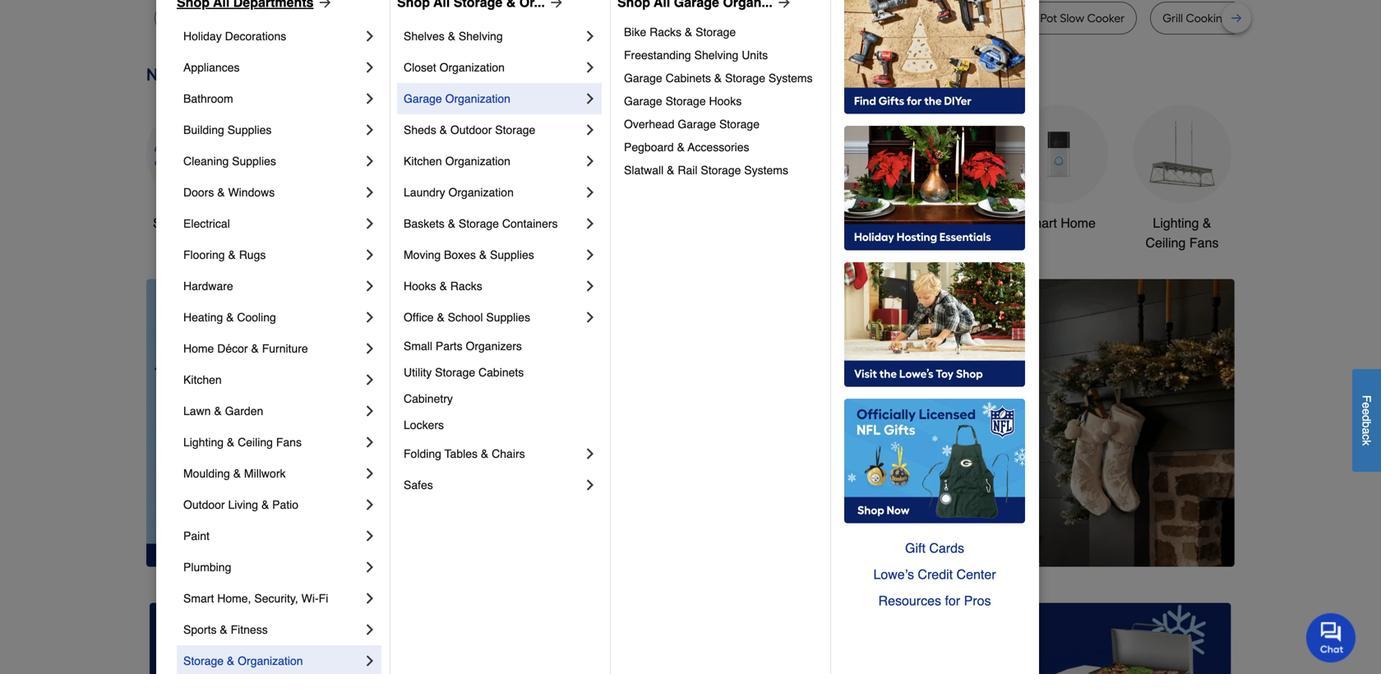 Task type: locate. For each thing, give the bounding box(es) containing it.
deals
[[205, 215, 239, 231]]

closet
[[404, 61, 436, 74]]

slatwall & rail storage systems
[[624, 164, 789, 177]]

0 horizontal spatial shelving
[[459, 30, 503, 43]]

organization down sports & fitness link
[[238, 655, 303, 668]]

1 vertical spatial home
[[183, 342, 214, 355]]

1 horizontal spatial lighting
[[1153, 215, 1199, 231]]

1 horizontal spatial shelving
[[695, 49, 739, 62]]

lowe's credit center link
[[845, 562, 1026, 588]]

supplies up cleaning supplies
[[228, 123, 272, 137]]

2 cooking from the left
[[1186, 11, 1230, 25]]

1 vertical spatial smart
[[183, 592, 214, 605]]

organization up garage organization
[[440, 61, 505, 74]]

1 vertical spatial cabinets
[[479, 366, 524, 379]]

hooks up overhead garage storage link
[[709, 95, 742, 108]]

chevron right image for lighting & ceiling fans
[[362, 434, 378, 451]]

chevron right image for home décor & furniture
[[362, 340, 378, 357]]

organization for garage organization
[[445, 92, 511, 105]]

1 horizontal spatial lighting & ceiling fans link
[[1133, 105, 1232, 253]]

1 pot from the left
[[793, 11, 810, 25]]

storage down units
[[725, 72, 766, 85]]

kitchen link
[[183, 364, 362, 396]]

organization inside kitchen organization link
[[445, 155, 511, 168]]

crock right the instant pot
[[1007, 11, 1038, 25]]

patio
[[272, 498, 299, 512]]

chevron right image
[[362, 28, 378, 44], [582, 28, 599, 44], [582, 90, 599, 107], [582, 122, 599, 138], [582, 153, 599, 169], [582, 278, 599, 294], [362, 309, 378, 326], [362, 340, 378, 357], [362, 434, 378, 451], [582, 446, 599, 462], [582, 477, 599, 493], [362, 528, 378, 544], [362, 559, 378, 576], [362, 653, 378, 669]]

organization up baskets & storage containers
[[449, 186, 514, 199]]

1 vertical spatial arrow right image
[[1205, 423, 1221, 439]]

0 horizontal spatial fans
[[276, 436, 302, 449]]

0 horizontal spatial cooking
[[812, 11, 856, 25]]

storage down the pegboard & accessories link
[[701, 164, 741, 177]]

outdoor up kitchen organization at the left of page
[[451, 123, 492, 137]]

supplies up small parts organizers "link"
[[486, 311, 531, 324]]

arrow right image
[[314, 0, 334, 11], [1205, 423, 1221, 439]]

holiday decorations link
[[183, 21, 362, 52]]

lighting & ceiling fans
[[1146, 215, 1219, 250], [183, 436, 302, 449]]

1 horizontal spatial arrow right image
[[773, 0, 793, 11]]

2 slow from the left
[[1060, 11, 1085, 25]]

1 tools from the left
[[427, 215, 458, 231]]

office
[[404, 311, 434, 324]]

paint link
[[183, 521, 362, 552]]

1 horizontal spatial hooks
[[709, 95, 742, 108]]

chevron right image for flooring & rugs
[[362, 247, 378, 263]]

doors
[[183, 186, 214, 199]]

chevron right image for heating & cooling
[[362, 309, 378, 326]]

1 horizontal spatial cooker
[[1088, 11, 1125, 25]]

garage storage hooks
[[624, 95, 742, 108]]

1 vertical spatial racks
[[451, 280, 482, 293]]

0 horizontal spatial smart
[[183, 592, 214, 605]]

0 vertical spatial decorations
[[225, 30, 286, 43]]

flooring & rugs link
[[183, 239, 362, 271]]

0 horizontal spatial outdoor
[[183, 498, 225, 512]]

utility
[[404, 366, 432, 379]]

1 cooking from the left
[[812, 11, 856, 25]]

appliances link
[[183, 52, 362, 83]]

2 horizontal spatial outdoor
[[765, 215, 813, 231]]

decorations up appliances link
[[225, 30, 286, 43]]

2 vertical spatial outdoor
[[183, 498, 225, 512]]

e up b
[[1361, 409, 1374, 415]]

electrical
[[183, 217, 230, 230]]

1 horizontal spatial outdoor
[[451, 123, 492, 137]]

hooks & racks link
[[404, 271, 582, 302]]

containers
[[502, 217, 558, 230]]

cooker left grill
[[1088, 11, 1125, 25]]

0 vertical spatial lighting & ceiling fans link
[[1133, 105, 1232, 253]]

1 horizontal spatial slow
[[1060, 11, 1085, 25]]

crock for crock pot slow cooker
[[1007, 11, 1038, 25]]

office & school supplies
[[404, 311, 531, 324]]

windows
[[228, 186, 275, 199]]

fans
[[1190, 235, 1219, 250], [276, 436, 302, 449]]

0 vertical spatial lighting & ceiling fans
[[1146, 215, 1219, 250]]

outdoor for outdoor tools & equipment
[[765, 215, 813, 231]]

1 horizontal spatial bathroom
[[907, 215, 964, 231]]

systems down crock pot cooking pot
[[769, 72, 813, 85]]

e up d
[[1361, 402, 1374, 409]]

chevron right image
[[362, 59, 378, 76], [582, 59, 599, 76], [362, 90, 378, 107], [362, 122, 378, 138], [362, 153, 378, 169], [362, 184, 378, 201], [582, 184, 599, 201], [362, 215, 378, 232], [582, 215, 599, 232], [362, 247, 378, 263], [582, 247, 599, 263], [362, 278, 378, 294], [582, 309, 599, 326], [362, 372, 378, 388], [362, 403, 378, 419], [362, 465, 378, 482], [362, 497, 378, 513], [362, 590, 378, 607], [362, 622, 378, 638]]

gift cards
[[905, 541, 965, 556]]

chevron right image for kitchen organization
[[582, 153, 599, 169]]

chevron right image for storage & organization
[[362, 653, 378, 669]]

&
[[1266, 11, 1274, 25], [685, 25, 693, 39], [448, 30, 456, 43], [714, 72, 722, 85], [440, 123, 447, 137], [677, 141, 685, 154], [667, 164, 675, 177], [217, 186, 225, 199], [851, 215, 860, 231], [1203, 215, 1212, 231], [448, 217, 456, 230], [228, 248, 236, 262], [479, 248, 487, 262], [440, 280, 447, 293], [226, 311, 234, 324], [437, 311, 445, 324], [251, 342, 259, 355], [214, 405, 222, 418], [227, 436, 235, 449], [481, 447, 489, 461], [233, 467, 241, 480], [261, 498, 269, 512], [220, 623, 228, 637], [227, 655, 235, 668]]

systems down the pegboard & accessories link
[[744, 164, 789, 177]]

1 vertical spatial shelving
[[695, 49, 739, 62]]

organization up sheds & outdoor storage
[[445, 92, 511, 105]]

0 vertical spatial shelving
[[459, 30, 503, 43]]

shelves
[[404, 30, 445, 43]]

gift cards link
[[845, 535, 1026, 562]]

1 horizontal spatial racks
[[650, 25, 682, 39]]

systems
[[769, 72, 813, 85], [744, 164, 789, 177]]

hooks up office
[[404, 280, 436, 293]]

1 horizontal spatial tools
[[817, 215, 847, 231]]

0 vertical spatial systems
[[769, 72, 813, 85]]

1 vertical spatial systems
[[744, 164, 789, 177]]

1 vertical spatial fans
[[276, 436, 302, 449]]

chevron right image for safes
[[582, 477, 599, 493]]

0 horizontal spatial bathroom
[[183, 92, 233, 105]]

racks up freestanding
[[650, 25, 682, 39]]

bike racks & storage link
[[624, 21, 819, 44]]

lawn
[[183, 405, 211, 418]]

0 horizontal spatial kitchen
[[183, 373, 222, 387]]

0 horizontal spatial crock
[[759, 11, 790, 25]]

tools down laundry organization
[[427, 215, 458, 231]]

1 vertical spatial ceiling
[[238, 436, 273, 449]]

sheds & outdoor storage link
[[404, 114, 582, 146]]

lighting
[[1153, 215, 1199, 231], [183, 436, 224, 449]]

chevron right image for moulding & millwork
[[362, 465, 378, 482]]

2 crock from the left
[[1007, 11, 1038, 25]]

moving boxes & supplies link
[[404, 239, 582, 271]]

2 e from the top
[[1361, 409, 1374, 415]]

kitchen up laundry
[[404, 155, 442, 168]]

0 vertical spatial arrow right image
[[314, 0, 334, 11]]

2 tools from the left
[[817, 215, 847, 231]]

tools inside the outdoor tools & equipment
[[817, 215, 847, 231]]

appliances
[[183, 61, 240, 74]]

1 e from the top
[[1361, 402, 1374, 409]]

sports & fitness
[[183, 623, 268, 637]]

& inside the outdoor tools & equipment
[[851, 215, 860, 231]]

cabinets up garage storage hooks
[[666, 72, 711, 85]]

supplies up the windows
[[232, 155, 276, 168]]

1 horizontal spatial smart
[[1022, 215, 1057, 231]]

cooling
[[237, 311, 276, 324]]

1 crock from the left
[[759, 11, 790, 25]]

1 vertical spatial decorations
[[531, 235, 601, 250]]

moving boxes & supplies
[[404, 248, 534, 262]]

tools up "equipment"
[[817, 215, 847, 231]]

1 horizontal spatial crock
[[1007, 11, 1038, 25]]

1 horizontal spatial home
[[1061, 215, 1096, 231]]

get up to 2 free select tools or batteries when you buy 1 with select purchases. image
[[150, 603, 493, 674]]

1 horizontal spatial cabinets
[[666, 72, 711, 85]]

0 horizontal spatial bathroom link
[[183, 83, 362, 114]]

crock up units
[[759, 11, 790, 25]]

0 horizontal spatial slow
[[389, 11, 414, 25]]

hardware
[[183, 280, 233, 293]]

freestanding shelving units link
[[624, 44, 819, 67]]

4 pot from the left
[[1041, 11, 1058, 25]]

arrow right image up the microwave countertop
[[545, 0, 565, 11]]

cooker
[[416, 11, 454, 25], [1088, 11, 1125, 25]]

garage up overhead
[[624, 95, 663, 108]]

cooker up shelves
[[416, 11, 454, 25]]

moulding
[[183, 467, 230, 480]]

0 vertical spatial home
[[1061, 215, 1096, 231]]

0 horizontal spatial tools
[[427, 215, 458, 231]]

smart home
[[1022, 215, 1096, 231]]

0 vertical spatial kitchen
[[404, 155, 442, 168]]

decorations
[[225, 30, 286, 43], [531, 235, 601, 250]]

kitchen up lawn
[[183, 373, 222, 387]]

racks
[[650, 25, 682, 39], [451, 280, 482, 293]]

chevron right image for baskets & storage containers
[[582, 215, 599, 232]]

pot for crock pot slow cooker
[[1041, 11, 1058, 25]]

storage down garage organization link
[[495, 123, 536, 137]]

1 slow from the left
[[389, 11, 414, 25]]

shelving up garage cabinets & storage systems
[[695, 49, 739, 62]]

cooking
[[812, 11, 856, 25], [1186, 11, 1230, 25]]

find gifts for the diyer. image
[[845, 0, 1026, 114]]

chevron right image for office & school supplies
[[582, 309, 599, 326]]

garage for garage storage hooks
[[624, 95, 663, 108]]

building supplies
[[183, 123, 272, 137]]

3 pot from the left
[[952, 11, 969, 25]]

chevron right image for cleaning supplies
[[362, 153, 378, 169]]

slow
[[389, 11, 414, 25], [1060, 11, 1085, 25]]

home
[[1061, 215, 1096, 231], [183, 342, 214, 355]]

1 horizontal spatial kitchen
[[404, 155, 442, 168]]

arrow right image up crock pot cooking pot
[[773, 0, 793, 11]]

1 vertical spatial kitchen
[[183, 373, 222, 387]]

1 horizontal spatial cooking
[[1186, 11, 1230, 25]]

kitchen
[[404, 155, 442, 168], [183, 373, 222, 387]]

1 horizontal spatial ceiling
[[1146, 235, 1186, 250]]

shelves & shelving
[[404, 30, 503, 43]]

chairs
[[492, 447, 525, 461]]

hooks
[[709, 95, 742, 108], [404, 280, 436, 293]]

organization down sheds & outdoor storage
[[445, 155, 511, 168]]

garage down freestanding
[[624, 72, 663, 85]]

0 horizontal spatial decorations
[[225, 30, 286, 43]]

1 vertical spatial hooks
[[404, 280, 436, 293]]

outdoor down moulding at the bottom of the page
[[183, 498, 225, 512]]

0 vertical spatial outdoor
[[451, 123, 492, 137]]

75 percent off all artificial christmas trees, holiday lights and more. image
[[438, 279, 1235, 567]]

0 horizontal spatial arrow right image
[[545, 0, 565, 11]]

officially licensed n f l gifts. shop now. image
[[845, 399, 1026, 524]]

chevron right image for sheds & outdoor storage
[[582, 122, 599, 138]]

chevron right image for closet organization
[[582, 59, 599, 76]]

decorations down christmas
[[531, 235, 601, 250]]

fitness
[[231, 623, 268, 637]]

chevron right image for hooks & racks
[[582, 278, 599, 294]]

0 vertical spatial bathroom
[[183, 92, 233, 105]]

decorations for christmas
[[531, 235, 601, 250]]

f e e d b a c k
[[1361, 395, 1374, 446]]

1 vertical spatial lighting & ceiling fans
[[183, 436, 302, 449]]

0 horizontal spatial home
[[183, 342, 214, 355]]

center
[[957, 567, 996, 582]]

organization inside garage organization link
[[445, 92, 511, 105]]

0 horizontal spatial racks
[[451, 280, 482, 293]]

chevron right image for building supplies
[[362, 122, 378, 138]]

home décor & furniture
[[183, 342, 308, 355]]

baskets
[[404, 217, 445, 230]]

2 arrow right image from the left
[[773, 0, 793, 11]]

shelves & shelving link
[[404, 21, 582, 52]]

outdoor up "equipment"
[[765, 215, 813, 231]]

pot
[[793, 11, 810, 25], [859, 11, 876, 25], [952, 11, 969, 25], [1041, 11, 1058, 25]]

1 vertical spatial outdoor
[[765, 215, 813, 231]]

slatwall
[[624, 164, 664, 177]]

lockers
[[404, 419, 444, 432]]

0 vertical spatial ceiling
[[1146, 235, 1186, 250]]

heating & cooling link
[[183, 302, 362, 333]]

1 vertical spatial bathroom
[[907, 215, 964, 231]]

1 cooker from the left
[[416, 11, 454, 25]]

0 vertical spatial fans
[[1190, 235, 1219, 250]]

warming
[[1276, 11, 1325, 25]]

0 vertical spatial racks
[[650, 25, 682, 39]]

chevron right image for shelves & shelving
[[582, 28, 599, 44]]

cabinets
[[666, 72, 711, 85], [479, 366, 524, 379]]

gift
[[905, 541, 926, 556]]

scroll to item #4 element
[[871, 536, 914, 545]]

rail
[[678, 164, 698, 177]]

1 horizontal spatial decorations
[[531, 235, 601, 250]]

outdoor tools & equipment
[[765, 215, 860, 250]]

shelving up closet organization link
[[459, 30, 503, 43]]

garage up sheds
[[404, 92, 442, 105]]

safes
[[404, 479, 433, 492]]

1 vertical spatial lighting & ceiling fans link
[[183, 427, 362, 458]]

shop all deals link
[[146, 105, 245, 233]]

0 horizontal spatial lighting
[[183, 436, 224, 449]]

outdoor tools & equipment link
[[763, 105, 862, 253]]

0 horizontal spatial cooker
[[416, 11, 454, 25]]

scroll to item #2 image
[[792, 537, 832, 544]]

garage cabinets & storage systems
[[624, 72, 813, 85]]

hardware link
[[183, 271, 362, 302]]

pot for crock pot cooking pot
[[793, 11, 810, 25]]

organization inside laundry organization link
[[449, 186, 514, 199]]

e
[[1361, 402, 1374, 409], [1361, 409, 1374, 415]]

equipment
[[781, 235, 844, 250]]

0 vertical spatial lighting
[[1153, 215, 1199, 231]]

organization inside storage & organization link
[[238, 655, 303, 668]]

organization inside closet organization link
[[440, 61, 505, 74]]

racks up office & school supplies
[[451, 280, 482, 293]]

chevron right image for laundry organization
[[582, 184, 599, 201]]

christmas decorations
[[531, 215, 601, 250]]

outdoor inside the outdoor tools & equipment
[[765, 215, 813, 231]]

new deals every day during 25 days of deals image
[[146, 61, 1235, 88]]

freestanding shelving units
[[624, 49, 768, 62]]

holiday hosting essentials. image
[[845, 126, 1026, 251]]

systems for garage cabinets & storage systems
[[769, 72, 813, 85]]

0 vertical spatial smart
[[1022, 215, 1057, 231]]

flooring & rugs
[[183, 248, 266, 262]]

chevron right image for electrical
[[362, 215, 378, 232]]

microwave
[[492, 11, 549, 25]]

cabinets down small parts organizers "link"
[[479, 366, 524, 379]]

lighting inside "lighting & ceiling fans"
[[1153, 215, 1199, 231]]

1 horizontal spatial lighting & ceiling fans
[[1146, 215, 1219, 250]]

kitchen for kitchen organization
[[404, 155, 442, 168]]

arrow right image
[[545, 0, 565, 11], [773, 0, 793, 11]]

smart for smart home
[[1022, 215, 1057, 231]]

storage up "moving boxes & supplies"
[[459, 217, 499, 230]]

freestanding
[[624, 49, 691, 62]]

overhead
[[624, 118, 675, 131]]

chevron right image for hardware
[[362, 278, 378, 294]]



Task type: vqa. For each thing, say whether or not it's contained in the screenshot.
reviews button at left
no



Task type: describe. For each thing, give the bounding box(es) containing it.
0 vertical spatial hooks
[[709, 95, 742, 108]]

outdoor living & patio link
[[183, 489, 362, 521]]

chevron right image for outdoor living & patio
[[362, 497, 378, 513]]

1 horizontal spatial fans
[[1190, 235, 1219, 250]]

laundry
[[404, 186, 445, 199]]

triple slow cooker
[[358, 11, 454, 25]]

sheds
[[404, 123, 436, 137]]

0 horizontal spatial arrow right image
[[314, 0, 334, 11]]

storage up freestanding shelving units link
[[696, 25, 736, 39]]

supplies down containers
[[490, 248, 534, 262]]

shop
[[153, 215, 184, 231]]

grate
[[1233, 11, 1263, 25]]

moulding & millwork
[[183, 467, 286, 480]]

systems for slatwall & rail storage systems
[[744, 164, 789, 177]]

cards
[[930, 541, 965, 556]]

sheds & outdoor storage
[[404, 123, 536, 137]]

storage & organization
[[183, 655, 303, 668]]

kitchen for kitchen
[[183, 373, 222, 387]]

storage down sports
[[183, 655, 224, 668]]

chevron right image for plumbing
[[362, 559, 378, 576]]

garage organization link
[[404, 83, 582, 114]]

lawn & garden
[[183, 405, 263, 418]]

overhead garage storage link
[[624, 113, 819, 136]]

lockers link
[[404, 412, 599, 438]]

2 pot from the left
[[859, 11, 876, 25]]

chevron right image for smart home, security, wi-fi
[[362, 590, 378, 607]]

chevron right image for paint
[[362, 528, 378, 544]]

0 horizontal spatial cabinets
[[479, 366, 524, 379]]

0 vertical spatial cabinets
[[666, 72, 711, 85]]

garage up pegboard & accessories
[[678, 118, 716, 131]]

lowe's credit center
[[874, 567, 996, 582]]

b
[[1361, 422, 1374, 428]]

home inside 'link'
[[183, 342, 214, 355]]

holiday
[[183, 30, 222, 43]]

grill
[[1163, 11, 1184, 25]]

up to 30 percent off select grills and accessories. image
[[889, 603, 1232, 674]]

building
[[183, 123, 224, 137]]

building supplies link
[[183, 114, 362, 146]]

cleaning
[[183, 155, 229, 168]]

organization for closet organization
[[440, 61, 505, 74]]

garage for garage organization
[[404, 92, 442, 105]]

sports & fitness link
[[183, 614, 362, 646]]

tools inside "link"
[[427, 215, 458, 231]]

0 horizontal spatial lighting & ceiling fans
[[183, 436, 302, 449]]

crock pot slow cooker
[[1007, 11, 1125, 25]]

cleaning supplies
[[183, 155, 276, 168]]

up to 35 percent off select small appliances. image
[[519, 603, 862, 674]]

doors & windows link
[[183, 177, 362, 208]]

chevron right image for doors & windows
[[362, 184, 378, 201]]

pros
[[964, 593, 991, 609]]

slatwall & rail storage systems link
[[624, 159, 819, 182]]

doors & windows
[[183, 186, 275, 199]]

chevron right image for garage organization
[[582, 90, 599, 107]]

bike
[[624, 25, 647, 39]]

baskets & storage containers
[[404, 217, 558, 230]]

triple
[[358, 11, 386, 25]]

chat invite button image
[[1307, 613, 1357, 663]]

folding tables & chairs link
[[404, 438, 582, 470]]

garage for garage cabinets & storage systems
[[624, 72, 663, 85]]

electrical link
[[183, 208, 362, 239]]

scroll to item #5 image
[[914, 537, 954, 544]]

moulding & millwork link
[[183, 458, 362, 489]]

organization for laundry organization
[[449, 186, 514, 199]]

garage organization
[[404, 92, 511, 105]]

1 horizontal spatial arrow right image
[[1205, 423, 1221, 439]]

d
[[1361, 415, 1374, 422]]

home décor & furniture link
[[183, 333, 362, 364]]

a
[[1361, 428, 1374, 434]]

smart for smart home, security, wi-fi
[[183, 592, 214, 605]]

2 cooker from the left
[[1088, 11, 1125, 25]]

pegboard
[[624, 141, 674, 154]]

sports
[[183, 623, 217, 637]]

garage cabinets & storage systems link
[[624, 67, 819, 90]]

storage up the pegboard & accessories link
[[720, 118, 760, 131]]

chevron right image for holiday decorations
[[362, 28, 378, 44]]

organization for kitchen organization
[[445, 155, 511, 168]]

visit the lowe's toy shop. image
[[845, 262, 1026, 387]]

wi-
[[302, 592, 319, 605]]

accessories
[[688, 141, 750, 154]]

chevron right image for kitchen
[[362, 372, 378, 388]]

chevron right image for appliances
[[362, 59, 378, 76]]

paint
[[183, 530, 210, 543]]

resources for pros
[[879, 593, 991, 609]]

moving
[[404, 248, 441, 262]]

cabinetry
[[404, 392, 453, 405]]

instant pot
[[914, 11, 969, 25]]

countertop
[[551, 11, 612, 25]]

all
[[187, 215, 201, 231]]

closet organization
[[404, 61, 505, 74]]

0 horizontal spatial lighting & ceiling fans link
[[183, 427, 362, 458]]

rugs
[[239, 248, 266, 262]]

boxes
[[444, 248, 476, 262]]

chevron right image for moving boxes & supplies
[[582, 247, 599, 263]]

pegboard & accessories
[[624, 141, 750, 154]]

chevron right image for folding tables & chairs
[[582, 446, 599, 462]]

organizers
[[466, 340, 522, 353]]

lawn & garden link
[[183, 396, 362, 427]]

small parts organizers link
[[404, 333, 599, 359]]

home,
[[217, 592, 251, 605]]

office & school supplies link
[[404, 302, 582, 333]]

f
[[1361, 395, 1374, 402]]

fi
[[319, 592, 328, 605]]

safes link
[[404, 470, 582, 501]]

chevron right image for lawn & garden
[[362, 403, 378, 419]]

chevron right image for bathroom
[[362, 90, 378, 107]]

chevron right image for sports & fitness
[[362, 622, 378, 638]]

0 horizontal spatial ceiling
[[238, 436, 273, 449]]

kitchen organization link
[[404, 146, 582, 177]]

millwork
[[244, 467, 286, 480]]

shop all deals
[[153, 215, 239, 231]]

crock for crock pot cooking pot
[[759, 11, 790, 25]]

resources
[[879, 593, 942, 609]]

plumbing
[[183, 561, 231, 574]]

pot for instant pot
[[952, 11, 969, 25]]

lowe's
[[874, 567, 914, 582]]

christmas
[[536, 215, 595, 231]]

garden
[[225, 405, 263, 418]]

1 vertical spatial lighting
[[183, 436, 224, 449]]

cabinetry link
[[404, 386, 599, 412]]

heating
[[183, 311, 223, 324]]

0 horizontal spatial hooks
[[404, 280, 436, 293]]

instant
[[914, 11, 950, 25]]

decorations for holiday
[[225, 30, 286, 43]]

outdoor for outdoor living & patio
[[183, 498, 225, 512]]

storage down parts
[[435, 366, 475, 379]]

storage up overhead garage storage
[[666, 95, 706, 108]]

1 arrow right image from the left
[[545, 0, 565, 11]]

shop these last-minute gifts. $99 or less. quantities are limited and won't last. image
[[146, 279, 412, 567]]

1 horizontal spatial bathroom link
[[887, 105, 985, 233]]

& inside 'link'
[[251, 342, 259, 355]]

pegboard & accessories link
[[624, 136, 819, 159]]

laundry organization
[[404, 186, 514, 199]]



